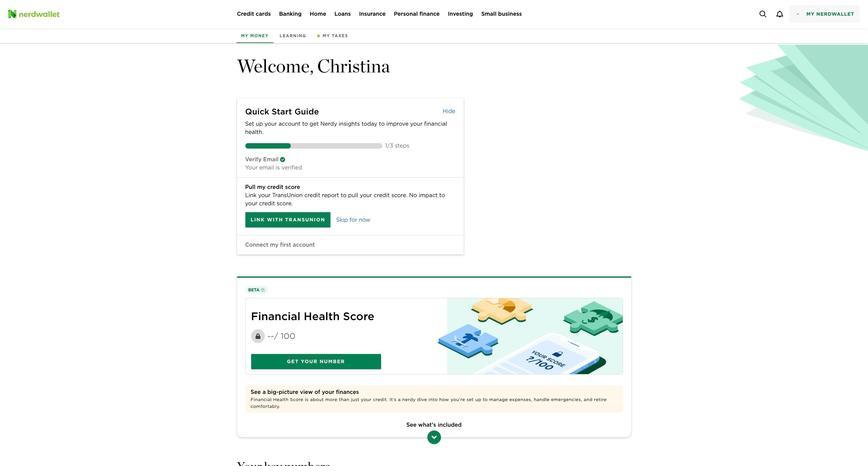 Task type: describe. For each thing, give the bounding box(es) containing it.
search image
[[759, 11, 766, 17]]

puzzles image
[[437, 299, 623, 375]]



Task type: locate. For each thing, give the bounding box(es) containing it.
search element
[[754, 6, 771, 22]]

tab list
[[0, 28, 868, 43]]

new content available image
[[317, 34, 320, 37]]



Task type: vqa. For each thing, say whether or not it's contained in the screenshot.
to within a money market mutual fund: Money market mutual funds can be purchased directly from a mutual fund provider or a bank, but the broadest selection will be available from an online discount brokerage (you'll need to
no



